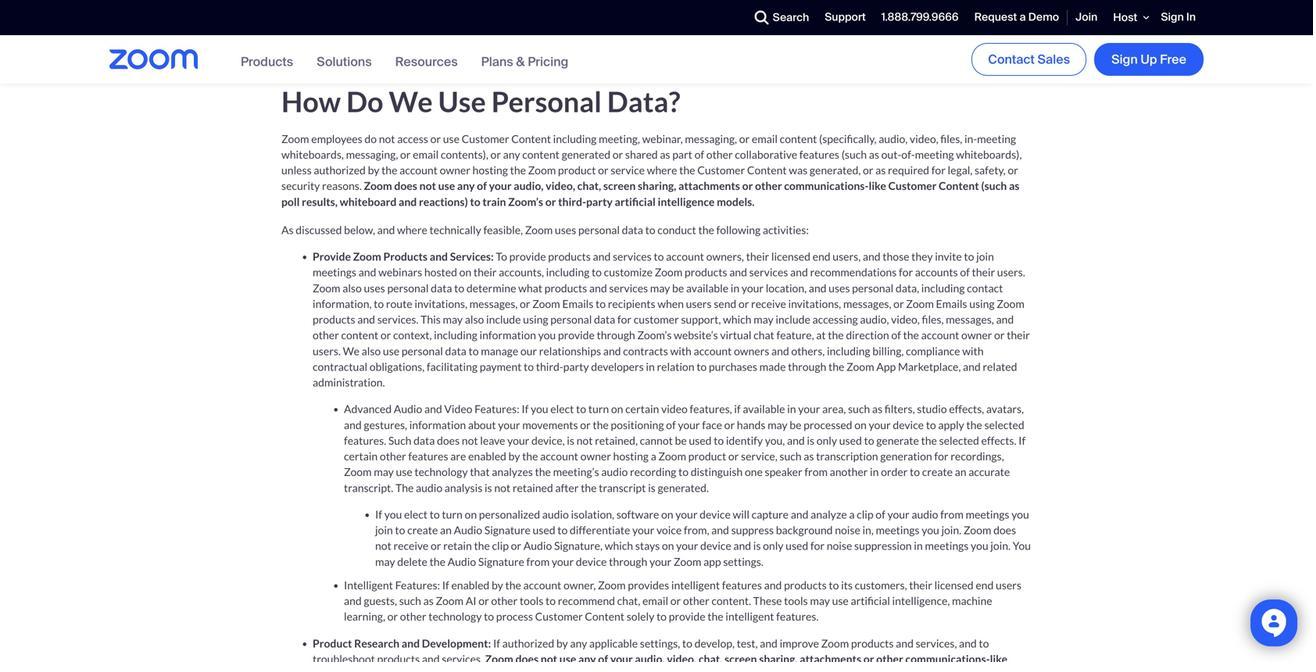 Task type: locate. For each thing, give the bounding box(es) containing it.
device
[[893, 418, 924, 431], [700, 508, 731, 521], [700, 539, 731, 552], [576, 555, 607, 568]]

data right such
[[414, 434, 435, 447]]

third- up as discussed below, and where technically feasible, zoom uses personal data to conduct the following activities:
[[558, 195, 586, 208]]

turn inside "advanced audio and video features: if you elect to turn on certain video features, if available in your area, such as filters, studio effects, avatars, and gestures, information about your movements or the positioning of your face or hands may be processed on your device to apply the selected features. such data does not leave your device, is not retained, cannot be used to identify you, and is only used to generate the selected effects. if certain other features are enabled by the account owner hosting a zoom product or service, such as transcription generation for recordings, zoom may use technology that analyzes the meeting's audio recording to distinguish one speaker from another in order to create an accurate transcript. the audio analysis is not retained after the transcript is generated."
[[588, 402, 609, 416]]

available inside "advanced audio and video features: if you elect to turn on certain video features, if available in your area, such as filters, studio effects, avatars, and gestures, information about your movements or the positioning of your face or hands may be processed on your device to apply the selected features. such data does not leave your device, is not retained, cannot be used to identify you, and is only used to generate the selected effects. if certain other features are enabled by the account owner hosting a zoom product or service, such as transcription generation for recordings, zoom may use technology that analyzes the meeting's audio recording to distinguish one speaker from another in order to create an accurate transcript. the audio analysis is not retained after the transcript is generated."
[[743, 402, 785, 416]]

for inside zoom employees do not access or use customer content including meeting, webinar, messaging, or email content (specifically, audio, video, files, in-meeting whiteboards, messaging, or email contents), or any content generated or shared as part of other collaborative features (such as out-of-meeting whiteboards), unless authorized by the account owner hosting the zoom product or service where the customer content was generated, or as required for legal, safety, or security reasons.
[[931, 163, 946, 177]]

2 vertical spatial any
[[570, 636, 587, 650]]

in certain jurisdictions, some of the personal data zoom receives may be considered sensitive. please see "california & other u.s. state privacy rights" for more information.
[[281, 35, 1008, 64]]

at
[[816, 328, 826, 342]]

not up 'reactions)'
[[419, 179, 436, 192]]

of inside zoom does not use any of your audio, video, chat, screen sharing, attachments or other communications-like customer content (such as poll results, whiteboard and reactions) to train zoom's or third-party artificial intelligence models.
[[477, 179, 487, 192]]

include up manage at the left bottom of page
[[486, 313, 521, 326]]

1 horizontal spatial features
[[722, 578, 762, 592]]

screen
[[603, 179, 636, 192]]

content inside to provide products and services to account owners, their licensed end users, and those they invite to join meetings and webinars hosted on their accounts, including to customize zoom products and services and recommendations for accounts of their users. zoom also uses personal data to determine what products and services may be available in your location, and uses personal data, including contact information, to route invitations, messages, or zoom emails to recipients when users send or receive invitations, messages, or zoom emails using zoom products and services. this may also include using personal data for customer support, which may include accessing audio, video, files, messages, and other content or context, including information you provide through zoom's website's virtual chat feature, at the direction of the account owner or their users. we also use personal data to manage our relationships and contracts with account owners and others, including billing, compliance with contractual obligations, facilitating payment to third-party developers in relation to purchases made through the zoom app marketplace, and related administration.
[[341, 328, 378, 342]]

chat, inside intelligent features: if enabled by the account owner, zoom provides intelligent features and products to its customers, their licensed end users and guests, such as zoom ai or other tools to recommend chat, email or other content. these tools may use artificial intelligence, machine learning, or other technology to process customer content solely to provide the intelligent features.
[[617, 594, 640, 607]]

by down recommend
[[556, 636, 568, 650]]

0 vertical spatial provide
[[509, 250, 546, 263]]

1 with from the left
[[670, 344, 692, 357]]

content up was
[[780, 132, 817, 145]]

0 horizontal spatial any
[[457, 179, 475, 192]]

1 vertical spatial information
[[409, 418, 466, 431]]

software
[[616, 508, 659, 521]]

to
[[470, 195, 480, 208], [645, 223, 655, 236], [654, 250, 664, 263], [964, 250, 974, 263], [592, 265, 602, 279], [454, 281, 464, 294], [374, 297, 384, 310], [596, 297, 606, 310], [469, 344, 479, 357], [524, 360, 534, 373], [697, 360, 707, 373], [576, 402, 586, 416], [926, 418, 936, 431], [714, 434, 724, 447], [864, 434, 874, 447], [678, 465, 689, 478], [910, 465, 920, 478], [430, 508, 440, 521], [395, 523, 405, 537], [557, 523, 568, 537], [829, 578, 839, 592], [546, 594, 556, 607], [484, 610, 494, 623], [657, 610, 667, 623], [682, 636, 692, 650], [979, 636, 989, 650]]

such right "area,"
[[848, 402, 870, 416]]

information
[[480, 328, 536, 342], [409, 418, 466, 431]]

authorized
[[314, 163, 366, 177], [502, 636, 554, 650]]

1 horizontal spatial messaging,
[[685, 132, 737, 145]]

intelligent down "app"
[[671, 578, 720, 592]]

1 vertical spatial receive
[[394, 539, 429, 552]]

0 vertical spatial artificial
[[615, 195, 656, 208]]

1 horizontal spatial any
[[503, 148, 520, 161]]

accounts,
[[499, 265, 544, 279]]

obligations,
[[369, 360, 425, 373]]

solely
[[627, 610, 654, 623]]

products inside intelligent features: if enabled by the account owner, zoom provides intelligent features and products to its customers, their licensed end users and guests, such as zoom ai or other tools to recommend chat, email or other content. these tools may use artificial intelligence, machine learning, or other technology to process customer content solely to provide the intelligent features.
[[784, 578, 827, 592]]

by inside zoom employees do not access or use customer content including meeting, webinar, messaging, or email content (specifically, audio, video, files, in-meeting whiteboards, messaging, or email contents), or any content generated or shared as part of other collaborative features (such as out-of-meeting whiteboards), unless authorized by the account owner hosting the zoom product or service where the customer content was generated, or as required for legal, safety, or security reasons.
[[368, 163, 379, 177]]

use up obligations,
[[383, 344, 399, 357]]

account inside "advanced audio and video features: if you elect to turn on certain video features, if available in your area, such as filters, studio effects, avatars, and gestures, information about your movements or the positioning of your face or hands may be processed on your device to apply the selected features. such data does not leave your device, is not retained, cannot be used to identify you, and is only used to generate the selected effects. if certain other features are enabled by the account owner hosting a zoom product or service, such as transcription generation for recordings, zoom may use technology that analyzes the meeting's audio recording to distinguish one speaker from another in order to create an accurate transcript. the audio analysis is not retained after the transcript is generated."
[[540, 449, 578, 463]]

1 vertical spatial available
[[743, 402, 785, 416]]

2 vertical spatial does
[[993, 523, 1016, 537]]

certain up positioning
[[625, 402, 659, 416]]

0 horizontal spatial features:
[[395, 578, 440, 592]]

0 vertical spatial sign
[[1161, 10, 1184, 24]]

may inside in certain jurisdictions, some of the personal data zoom receives may be considered sensitive. please see "california & other u.s. state privacy rights" for more information.
[[588, 35, 608, 49]]

with up related
[[962, 344, 984, 357]]

please
[[726, 35, 757, 49]]

about
[[468, 418, 496, 431]]

by up process
[[492, 578, 503, 592]]

generated.
[[658, 481, 709, 494]]

1 vertical spatial certain
[[625, 402, 659, 416]]

zoom
[[516, 35, 544, 49], [281, 132, 309, 145], [528, 163, 556, 177], [364, 179, 392, 192], [525, 223, 553, 236], [353, 250, 381, 263], [655, 265, 682, 279], [313, 281, 340, 294], [532, 297, 560, 310], [906, 297, 934, 310], [997, 297, 1025, 310], [847, 360, 874, 373], [658, 449, 686, 463], [344, 465, 372, 478], [964, 523, 991, 537], [674, 555, 701, 568], [598, 578, 626, 592], [436, 594, 464, 607], [821, 636, 849, 650]]

video
[[661, 402, 688, 416]]

zoom left "app"
[[674, 555, 701, 568]]

licensed inside intelligent features: if enabled by the account owner, zoom provides intelligent features and products to its customers, their licensed end users and guests, such as zoom ai or other tools to recommend chat, email or other content. these tools may use artificial intelligence, machine learning, or other technology to process customer content solely to provide the intelligent features.
[[934, 578, 974, 592]]

features: inside intelligent features: if enabled by the account owner, zoom provides intelligent features and products to its customers, their licensed end users and guests, such as zoom ai or other tools to recommend chat, email or other content. these tools may use artificial intelligence, machine learning, or other technology to process customer content solely to provide the intelligent features.
[[395, 578, 440, 592]]

from inside "advanced audio and video features: if you elect to turn on certain video features, if available in your area, such as filters, studio effects, avatars, and gestures, information about your movements or the positioning of your face or hands may be processed on your device to apply the selected features. such data does not leave your device, is not retained, cannot be used to identify you, and is only used to generate the selected effects. if certain other features are enabled by the account owner hosting a zoom product or service, such as transcription generation for recordings, zoom may use technology that analyzes the meeting's audio recording to distinguish one speaker from another in order to create an accurate transcript. the audio analysis is not retained after the transcript is generated."
[[805, 465, 828, 478]]

1 horizontal spatial (such
[[981, 179, 1007, 192]]

other up contractual
[[313, 328, 339, 342]]

0 horizontal spatial intelligent
[[671, 578, 720, 592]]

zoom up whiteboard
[[364, 179, 392, 192]]

0 vertical spatial through
[[597, 328, 635, 342]]

any inside the if authorized by any applicable settings, to develop, test, and improve zoom products and services, and to troubleshoot products and services.
[[570, 636, 587, 650]]

1 horizontal spatial chat,
[[617, 594, 640, 607]]

only inside if you elect to turn on personalized audio isolation, software on your device will capture and analyze a clip of your audio from meetings you join to create an audio signature used to differentiate your voice from, and suppress background noise in, meetings you join. zoom does not receive or retain the clip or audio signature, which stays on your device and is only used for noise suppression in meetings you join. you may delete the audio signature from your device through your zoom app settings.
[[763, 539, 784, 552]]

products
[[241, 53, 293, 70], [383, 250, 428, 263]]

1 vertical spatial audio,
[[514, 179, 544, 192]]

join inside if you elect to turn on personalized audio isolation, software on your device will capture and analyze a clip of your audio from meetings you join to create an audio signature used to differentiate your voice from, and suppress background noise in, meetings you join. zoom does not receive or retain the clip or audio signature, which stays on your device and is only used for noise suppression in meetings you join. you may delete the audio signature from your device through your zoom app settings.
[[375, 523, 393, 537]]

part
[[672, 148, 692, 161]]

be left processed
[[790, 418, 802, 431]]

not left retained,
[[577, 434, 593, 447]]

(such down (specifically,
[[842, 148, 867, 161]]

plans & pricing link
[[481, 53, 568, 70]]

clip down the personalized
[[492, 539, 509, 552]]

search
[[773, 10, 809, 25]]

other inside to provide products and services to account owners, their licensed end users, and those they invite to join meetings and webinars hosted on their accounts, including to customize zoom products and services and recommendations for accounts of their users. zoom also uses personal data to determine what products and services may be available in your location, and uses personal data, including contact information, to route invitations, messages, or zoom emails to recipients when users send or receive invitations, messages, or zoom emails using zoom products and services. this may also include using personal data for customer support, which may include accessing audio, video, files, messages, and other content or context, including information you provide through zoom's website's virtual chat feature, at the direction of the account owner or their users. we also use personal data to manage our relationships and contracts with account owners and others, including billing, compliance with contractual obligations, facilitating payment to third-party developers in relation to purchases made through the zoom app marketplace, and related administration.
[[313, 328, 339, 342]]

not right do
[[379, 132, 395, 145]]

0 horizontal spatial invitations,
[[415, 297, 467, 310]]

is inside if you elect to turn on personalized audio isolation, software on your device will capture and analyze a clip of your audio from meetings you join to create an audio signature used to differentiate your voice from, and suppress background noise in, meetings you join. zoom does not receive or retain the clip or audio signature, which stays on your device and is only used for noise suppression in meetings you join. you may delete the audio signature from your device through your zoom app settings.
[[753, 539, 761, 552]]

0 horizontal spatial an
[[440, 523, 452, 537]]

licensed up machine
[[934, 578, 974, 592]]

1 invitations, from the left
[[415, 297, 467, 310]]

owners,
[[706, 250, 744, 263]]

& right plans
[[516, 53, 525, 70]]

turn down analysis
[[442, 508, 463, 521]]

sensitive.
[[679, 35, 724, 49]]

differentiate
[[570, 523, 630, 537]]

0 horizontal spatial sign
[[1112, 51, 1138, 67]]

2 vertical spatial owner
[[580, 449, 611, 463]]

data inside "advanced audio and video features: if you elect to turn on certain video features, if available in your area, such as filters, studio effects, avatars, and gestures, information about your movements or the positioning of your face or hands may be processed on your device to apply the selected features. such data does not leave your device, is not retained, cannot be used to identify you, and is only used to generate the selected effects. if certain other features are enabled by the account owner hosting a zoom product or service, such as transcription generation for recordings, zoom may use technology that analyzes the meeting's audio recording to distinguish one speaker from another in order to create an accurate transcript. the audio analysis is not retained after the transcript is generated."
[[414, 434, 435, 447]]

products up webinars on the top of the page
[[383, 250, 428, 263]]

and right research
[[402, 636, 420, 650]]

your up 'stays'
[[632, 523, 654, 537]]

any inside zoom does not use any of your audio, video, chat, screen sharing, attachments or other communications-like customer content (such as poll results, whiteboard and reactions) to train zoom's or third-party artificial intelligence models.
[[457, 179, 475, 192]]

turn
[[588, 402, 609, 416], [442, 508, 463, 521]]

0 vertical spatial technology
[[415, 465, 468, 478]]

0 vertical spatial enabled
[[468, 449, 506, 463]]

zoom down data,
[[906, 297, 934, 310]]

audio up "gestures,"
[[394, 402, 422, 416]]

provide up relationships
[[558, 328, 595, 342]]

enabled inside intelligent features: if enabled by the account owner, zoom provides intelligent features and products to its customers, their licensed end users and guests, such as zoom ai or other tools to recommend chat, email or other content. these tools may use artificial intelligence, machine learning, or other technology to process customer content solely to provide the intelligent features.
[[451, 578, 489, 592]]

content down recommend
[[585, 610, 625, 623]]

audio, up out-
[[879, 132, 908, 145]]

1 horizontal spatial services.
[[442, 652, 483, 662]]

provide zoom products and services:
[[313, 250, 496, 263]]

1 horizontal spatial users
[[996, 578, 1021, 592]]

product
[[558, 163, 596, 177], [688, 449, 726, 463]]

services. down route
[[377, 313, 419, 326]]

1 horizontal spatial tools
[[784, 594, 808, 607]]

support
[[825, 10, 866, 24]]

create down generation
[[922, 465, 953, 478]]

personal
[[449, 35, 491, 49], [578, 223, 620, 236], [387, 281, 429, 294], [852, 281, 894, 294], [550, 313, 592, 326], [402, 344, 443, 357]]

1.888.799.9666
[[881, 10, 959, 24]]

content
[[511, 132, 551, 145], [747, 163, 787, 177], [939, 179, 979, 192], [585, 610, 625, 623]]

0 vertical spatial users
[[686, 297, 712, 310]]

request
[[974, 10, 1017, 24]]

0 vertical spatial does
[[394, 179, 417, 192]]

provide inside intelligent features: if enabled by the account owner, zoom provides intelligent features and products to its customers, their licensed end users and guests, such as zoom ai or other tools to recommend chat, email or other content. these tools may use artificial intelligence, machine learning, or other technology to process customer content solely to provide the intelligent features.
[[669, 610, 705, 623]]

0 vertical spatial users.
[[997, 265, 1025, 279]]

contact sales link
[[972, 43, 1086, 76]]

or right face
[[724, 418, 735, 431]]

is
[[567, 434, 574, 447], [807, 434, 814, 447], [485, 481, 492, 494], [648, 481, 656, 494], [753, 539, 761, 552]]

those
[[883, 250, 909, 263]]

messaging,
[[685, 132, 737, 145], [346, 148, 398, 161]]

for inside "advanced audio and video features: if you elect to turn on certain video features, if available in your area, such as filters, studio effects, avatars, and gestures, information about your movements or the positioning of your face or hands may be processed on your device to apply the selected features. such data does not leave your device, is not retained, cannot be used to identify you, and is only used to generate the selected effects. if certain other features are enabled by the account owner hosting a zoom product or service, such as transcription generation for recordings, zoom may use technology that analyzes the meeting's audio recording to distinguish one speaker from another in order to create an accurate transcript. the audio analysis is not retained after the transcript is generated."
[[934, 449, 949, 463]]

party inside to provide products and services to account owners, their licensed end users, and those they invite to join meetings and webinars hosted on their accounts, including to customize zoom products and services and recommendations for accounts of their users. zoom also uses personal data to determine what products and services may be available in your location, and uses personal data, including contact information, to route invitations, messages, or zoom emails to recipients when users send or receive invitations, messages, or zoom emails using zoom products and services. this may also include using personal data for customer support, which may include accessing audio, video, files, messages, and other content or context, including information you provide through zoom's website's virtual chat feature, at the direction of the account owner or their users. we also use personal data to manage our relationships and contracts with account owners and others, including billing, compliance with contractual obligations, facilitating payment to third-party developers in relation to purchases made through the zoom app marketplace, and related administration.
[[563, 360, 589, 373]]

0 vertical spatial video,
[[910, 132, 938, 145]]

background
[[776, 523, 833, 537]]

be
[[610, 35, 622, 49], [672, 281, 684, 294], [790, 418, 802, 431], [675, 434, 687, 447]]

2 horizontal spatial owner
[[961, 328, 992, 342]]

1 vertical spatial such
[[780, 449, 802, 463]]

product inside zoom employees do not access or use customer content including meeting, webinar, messaging, or email content (specifically, audio, video, files, in-meeting whiteboards, messaging, or email contents), or any content generated or shared as part of other collaborative features (such as out-of-meeting whiteboards), unless authorized by the account owner hosting the zoom product or service where the customer content was generated, or as required for legal, safety, or security reasons.
[[558, 163, 596, 177]]

emails down accounts
[[936, 297, 967, 310]]

0 horizontal spatial &
[[516, 53, 525, 70]]

artificial down customers,
[[851, 594, 890, 607]]

product down generated
[[558, 163, 596, 177]]

2 tools from the left
[[784, 594, 808, 607]]

intelligent
[[671, 578, 720, 592], [726, 610, 774, 623]]

1 horizontal spatial turn
[[588, 402, 609, 416]]

zoom inside zoom does not use any of your audio, video, chat, screen sharing, attachments or other communications-like customer content (such as poll results, whiteboard and reactions) to train zoom's or third-party artificial intelligence models.
[[364, 179, 392, 192]]

a up recording
[[651, 449, 656, 463]]

owner up related
[[961, 328, 992, 342]]

0 vertical spatial files,
[[941, 132, 962, 145]]

1 horizontal spatial artificial
[[851, 594, 890, 607]]

as inside intelligent features: if enabled by the account owner, zoom provides intelligent features and products to its customers, their licensed end users and guests, such as zoom ai or other tools to recommend chat, email or other content. these tools may use artificial intelligence, machine learning, or other technology to process customer content solely to provide the intelligent features.
[[423, 594, 434, 607]]

emails up relationships
[[562, 297, 593, 310]]

state
[[892, 35, 917, 49]]

reasons.
[[322, 179, 362, 192]]

a inside "advanced audio and video features: if you elect to turn on certain video features, if available in your area, such as filters, studio effects, avatars, and gestures, information about your movements or the positioning of your face or hands may be processed on your device to apply the selected features. such data does not leave your device, is not retained, cannot be used to identify you, and is only used to generate the selected effects. if certain other features are enabled by the account owner hosting a zoom product or service, such as transcription generation for recordings, zoom may use technology that analyzes the meeting's audio recording to distinguish one speaker from another in order to create an accurate transcript. the audio analysis is not retained after the transcript is generated."
[[651, 449, 656, 463]]

customer down required
[[888, 179, 937, 192]]

they
[[912, 250, 933, 263]]

for inside in certain jurisdictions, some of the personal data zoom receives may be considered sensitive. please see "california & other u.s. state privacy rights" for more information.
[[994, 35, 1008, 49]]

files,
[[941, 132, 962, 145], [922, 313, 944, 326]]

personal inside in certain jurisdictions, some of the personal data zoom receives may be considered sensitive. please see "california & other u.s. state privacy rights" for more information.
[[449, 35, 491, 49]]

services:
[[450, 250, 494, 263]]

studio
[[917, 402, 947, 416]]

use
[[443, 132, 460, 145], [438, 179, 455, 192], [383, 344, 399, 357], [396, 465, 412, 478], [832, 594, 849, 607]]

third- inside zoom does not use any of your audio, video, chat, screen sharing, attachments or other communications-like customer content (such as poll results, whiteboard and reactions) to train zoom's or third-party artificial intelligence models.
[[558, 195, 586, 208]]

end up machine
[[976, 578, 994, 592]]

intelligence,
[[892, 594, 950, 607]]

1 horizontal spatial messages,
[[843, 297, 891, 310]]

enabled inside "advanced audio and video features: if you elect to turn on certain video features, if available in your area, such as filters, studio effects, avatars, and gestures, information about your movements or the positioning of your face or hands may be processed on your device to apply the selected features. such data does not leave your device, is not retained, cannot be used to identify you, and is only used to generate the selected effects. if certain other features are enabled by the account owner hosting a zoom product or service, such as transcription generation for recordings, zoom may use technology that analyzes the meeting's audio recording to distinguish one speaker from another in order to create an accurate transcript. the audio analysis is not retained after the transcript is generated."
[[468, 449, 506, 463]]

0 horizontal spatial turn
[[442, 508, 463, 521]]

1 horizontal spatial intelligent
[[726, 610, 774, 623]]

and down customize
[[589, 281, 607, 294]]

free
[[1160, 51, 1186, 67]]

0 horizontal spatial owner
[[440, 163, 470, 177]]

with up relation
[[670, 344, 692, 357]]

customer
[[634, 313, 679, 326]]

zoom inside in certain jurisdictions, some of the personal data zoom receives may be considered sensitive. please see "california & other u.s. state privacy rights" for more information.
[[516, 35, 544, 49]]

& inside in certain jurisdictions, some of the personal data zoom receives may be considered sensitive. please see "california & other u.s. state privacy rights" for more information.
[[831, 35, 838, 49]]

1 horizontal spatial an
[[955, 465, 966, 478]]

sign for sign up free
[[1112, 51, 1138, 67]]

video, inside zoom employees do not access or use customer content including meeting, webinar, messaging, or email content (specifically, audio, video, files, in-meeting whiteboards, messaging, or email contents), or any content generated or shared as part of other collaborative features (such as out-of-meeting whiteboards), unless authorized by the account owner hosting the zoom product or service where the customer content was generated, or as required for legal, safety, or security reasons.
[[910, 132, 938, 145]]

products right what
[[544, 281, 587, 294]]

related
[[983, 360, 1017, 373]]

customer inside zoom does not use any of your audio, video, chat, screen sharing, attachments or other communications-like customer content (such as poll results, whiteboard and reactions) to train zoom's or third-party artificial intelligence models.
[[888, 179, 937, 192]]

licensed
[[771, 250, 810, 263], [934, 578, 974, 592]]

features.
[[344, 434, 386, 447], [776, 610, 819, 623]]

development:
[[422, 636, 491, 650]]

activities:
[[763, 223, 809, 236]]

audio, inside zoom does not use any of your audio, video, chat, screen sharing, attachments or other communications-like customer content (such as poll results, whiteboard and reactions) to train zoom's or third-party artificial intelligence models.
[[514, 179, 544, 192]]

which inside to provide products and services to account owners, their licensed end users, and those they invite to join meetings and webinars hosted on their accounts, including to customize zoom products and services and recommendations for accounts of their users. zoom also uses personal data to determine what products and services may be available in your location, and uses personal data, including contact information, to route invitations, messages, or zoom emails to recipients when users send or receive invitations, messages, or zoom emails using zoom products and services. this may also include using personal data for customer support, which may include accessing audio, video, files, messages, and other content or context, including information you provide through zoom's website's virtual chat feature, at the direction of the account owner or their users. we also use personal data to manage our relationships and contracts with account owners and others, including billing, compliance with contractual obligations, facilitating payment to third-party developers in relation to purchases made through the zoom app marketplace, and related administration.
[[723, 313, 751, 326]]

content inside zoom does not use any of your audio, video, chat, screen sharing, attachments or other communications-like customer content (such as poll results, whiteboard and reactions) to train zoom's or third-party artificial intelligence models.
[[939, 179, 979, 192]]

you up 'movements'
[[531, 402, 548, 416]]

signature,
[[554, 539, 603, 552]]

hosting down contents),
[[473, 163, 508, 177]]

services down customize
[[609, 281, 648, 294]]

0 horizontal spatial certain
[[293, 35, 327, 49]]

noise down analyze
[[827, 539, 852, 552]]

0 vertical spatial licensed
[[771, 250, 810, 263]]

for inside if you elect to turn on personalized audio isolation, software on your device will capture and analyze a clip of your audio from meetings you join to create an audio signature used to differentiate your voice from, and suppress background noise in, meetings you join. zoom does not receive or retain the clip or audio signature, which stays on your device and is only used for noise suppression in meetings you join. you may delete the audio signature from your device through your zoom app settings.
[[810, 539, 825, 552]]

0 vertical spatial authorized
[[314, 163, 366, 177]]

only down processed
[[817, 434, 837, 447]]

elect inside "advanced audio and video features: if you elect to turn on certain video features, if available in your area, such as filters, studio effects, avatars, and gestures, information about your movements or the positioning of your face or hands may be processed on your device to apply the selected features. such data does not leave your device, is not retained, cannot be used to identify you, and is only used to generate the selected effects. if certain other features are enabled by the account owner hosting a zoom product or service, such as transcription generation for recordings, zoom may use technology that analyzes the meeting's audio recording to distinguish one speaker from another in order to create an accurate transcript. the audio analysis is not retained after the transcript is generated."
[[550, 402, 574, 416]]

data down the recipients at the top left of page
[[594, 313, 615, 326]]

the up generation
[[921, 434, 937, 447]]

0 horizontal spatial end
[[813, 250, 831, 263]]

0 horizontal spatial only
[[763, 539, 784, 552]]

0 vertical spatial where
[[647, 163, 677, 177]]

their inside intelligent features: if enabled by the account owner, zoom provides intelligent features and products to its customers, their licensed end users and guests, such as zoom ai or other tools to recommend chat, email or other content. these tools may use artificial intelligence, machine learning, or other technology to process customer content solely to provide the intelligent features.
[[909, 578, 932, 592]]

1 horizontal spatial meeting
[[977, 132, 1016, 145]]

join inside to provide products and services to account owners, their licensed end users, and those they invite to join meetings and webinars hosted on their accounts, including to customize zoom products and services and recommendations for accounts of their users. zoom also uses personal data to determine what products and services may be available in your location, and uses personal data, including contact information, to route invitations, messages, or zoom emails to recipients when users send or receive invitations, messages, or zoom emails using zoom products and services. this may also include using personal data for customer support, which may include accessing audio, video, files, messages, and other content or context, including information you provide through zoom's website's virtual chat feature, at the direction of the account owner or their users. we also use personal data to manage our relationships and contracts with account owners and others, including billing, compliance with contractual obligations, facilitating payment to third-party developers in relation to purchases made through the zoom app marketplace, and related administration.
[[976, 250, 994, 263]]

website's
[[674, 328, 718, 342]]

1 vertical spatial enabled
[[451, 578, 489, 592]]

zoom right feasible,
[[525, 223, 553, 236]]

if inside if you elect to turn on personalized audio isolation, software on your device will capture and analyze a clip of your audio from meetings you join to create an audio signature used to differentiate your voice from, and suppress background noise in, meetings you join. zoom does not receive or retain the clip or audio signature, which stays on your device and is only used for noise suppression in meetings you join. you may delete the audio signature from your device through your zoom app settings.
[[375, 508, 382, 521]]

in,
[[862, 523, 874, 537]]

0 vertical spatial clip
[[857, 508, 874, 521]]

and left video
[[424, 402, 442, 416]]

1 vertical spatial a
[[651, 449, 656, 463]]

receive
[[751, 297, 786, 310], [394, 539, 429, 552]]

on up voice
[[661, 508, 673, 521]]

after
[[555, 481, 579, 494]]

video, up of-
[[910, 132, 938, 145]]

1 horizontal spatial such
[[780, 449, 802, 463]]

or up like
[[863, 163, 873, 177]]

technology
[[415, 465, 468, 478], [429, 610, 482, 623]]

1 vertical spatial create
[[407, 523, 438, 537]]

personal up plans
[[449, 35, 491, 49]]

0 horizontal spatial meeting
[[915, 148, 954, 161]]

2 horizontal spatial content
[[780, 132, 817, 145]]

receive down location, on the right of the page
[[751, 297, 786, 310]]

zoom logo image
[[109, 49, 198, 70]]

owner down contents),
[[440, 163, 470, 177]]

2 vertical spatial such
[[399, 594, 421, 607]]

an inside if you elect to turn on personalized audio isolation, software on your device will capture and analyze a clip of your audio from meetings you join to create an audio signature used to differentiate your voice from, and suppress background noise in, meetings you join. zoom does not receive or retain the clip or audio signature, which stays on your device and is only used for noise suppression in meetings you join. you may delete the audio signature from your device through your zoom app settings.
[[440, 523, 452, 537]]

technology inside "advanced audio and video features: if you elect to turn on certain video features, if available in your area, such as filters, studio effects, avatars, and gestures, information about your movements or the positioning of your face or hands may be processed on your device to apply the selected features. such data does not leave your device, is not retained, cannot be used to identify you, and is only used to generate the selected effects. if certain other features are enabled by the account owner hosting a zoom product or service, such as transcription generation for recordings, zoom may use technology that analyzes the meeting's audio recording to distinguish one speaker from another in order to create an accurate transcript. the audio analysis is not retained after the transcript is generated."
[[415, 465, 468, 478]]

users down the you
[[996, 578, 1021, 592]]

1 vertical spatial end
[[976, 578, 994, 592]]

contracts
[[623, 344, 668, 357]]

0 horizontal spatial features
[[408, 449, 448, 463]]

their right owners,
[[746, 250, 769, 263]]

users inside intelligent features: if enabled by the account owner, zoom provides intelligent features and products to its customers, their licensed end users and guests, such as zoom ai or other tools to recommend chat, email or other content. these tools may use artificial intelligence, machine learning, or other technology to process customer content solely to provide the intelligent features.
[[996, 578, 1021, 592]]

1 horizontal spatial owner
[[580, 449, 611, 463]]

0 vertical spatial (such
[[842, 148, 867, 161]]

information.
[[309, 51, 368, 64]]

account left owner,
[[523, 578, 561, 592]]

your up train
[[489, 179, 512, 192]]

account inside intelligent features: if enabled by the account owner, zoom provides intelligent features and products to its customers, their licensed end users and guests, such as zoom ai or other tools to recommend chat, email or other content. these tools may use artificial intelligence, machine learning, or other technology to process customer content solely to provide the intelligent features.
[[523, 578, 561, 592]]

0 horizontal spatial users.
[[313, 344, 341, 357]]

you
[[538, 328, 556, 342], [531, 402, 548, 416], [384, 508, 402, 521], [1012, 508, 1029, 521], [922, 523, 939, 537], [971, 539, 988, 552]]

whiteboards),
[[956, 148, 1022, 161]]

owner inside "advanced audio and video features: if you elect to turn on certain video features, if available in your area, such as filters, studio effects, avatars, and gestures, information about your movements or the positioning of your face or hands may be processed on your device to apply the selected features. such data does not leave your device, is not retained, cannot be used to identify you, and is only used to generate the selected effects. if certain other features are enabled by the account owner hosting a zoom product or service, such as transcription generation for recordings, zoom may use technology that analyzes the meeting's audio recording to distinguish one speaker from another in order to create an accurate transcript. the audio analysis is not retained after the transcript is generated."
[[580, 449, 611, 463]]

use inside intelligent features: if enabled by the account owner, zoom provides intelligent features and products to its customers, their licensed end users and guests, such as zoom ai or other tools to recommend chat, email or other content. these tools may use artificial intelligence, machine learning, or other technology to process customer content solely to provide the intelligent features.
[[832, 594, 849, 607]]

0 horizontal spatial hosting
[[473, 163, 508, 177]]

compliance
[[906, 344, 960, 357]]

0 vertical spatial join
[[976, 250, 994, 263]]

elect up 'movements'
[[550, 402, 574, 416]]

0 horizontal spatial join.
[[941, 523, 962, 537]]

do
[[346, 84, 383, 118]]

also up information,
[[343, 281, 362, 294]]

features. up improve
[[776, 610, 819, 623]]

1 vertical spatial join.
[[991, 539, 1011, 552]]

features. down "gestures,"
[[344, 434, 386, 447]]

the down effects,
[[966, 418, 982, 431]]

as down webinar,
[[660, 148, 670, 161]]

other
[[840, 35, 870, 49]]

or left retain
[[431, 539, 441, 552]]

0 horizontal spatial create
[[407, 523, 438, 537]]

artificial down screen
[[615, 195, 656, 208]]

or down identify
[[728, 449, 739, 463]]

accessing
[[812, 313, 858, 326]]

1 horizontal spatial licensed
[[934, 578, 974, 592]]

you inside "advanced audio and video features: if you elect to turn on certain video features, if available in your area, such as filters, studio effects, avatars, and gestures, information about your movements or the positioning of your face or hands may be processed on your device to apply the selected features. such data does not leave your device, is not retained, cannot be used to identify you, and is only used to generate the selected effects. if certain other features are enabled by the account owner hosting a zoom product or service, such as transcription generation for recordings, zoom may use technology that analyzes the meeting's audio recording to distinguish one speaker from another in order to create an accurate transcript. the audio analysis is not retained after the transcript is generated."
[[531, 402, 548, 416]]

0 vertical spatial product
[[558, 163, 596, 177]]

create
[[922, 465, 953, 478], [407, 523, 438, 537]]

audio,
[[879, 132, 908, 145], [514, 179, 544, 192], [860, 313, 889, 326]]

manage
[[481, 344, 518, 357]]

may inside if you elect to turn on personalized audio isolation, software on your device will capture and analyze a clip of your audio from meetings you join to create an audio signature used to differentiate your voice from, and suppress background noise in, meetings you join. zoom does not receive or retain the clip or audio signature, which stays on your device and is only used for noise suppression in meetings you join. you may delete the audio signature from your device through your zoom app settings.
[[375, 555, 395, 568]]

a inside if you elect to turn on personalized audio isolation, software on your device will capture and analyze a clip of your audio from meetings you join to create an audio signature used to differentiate your voice from, and suppress background noise in, meetings you join. zoom does not receive or retain the clip or audio signature, which stays on your device and is only used for noise suppression in meetings you join. you may delete the audio signature from your device through your zoom app settings.
[[849, 508, 855, 521]]

we up access
[[389, 84, 433, 118]]

zoom's down customer at top
[[637, 328, 672, 342]]

1 vertical spatial features:
[[395, 578, 440, 592]]

1 horizontal spatial features.
[[776, 610, 819, 623]]

features
[[799, 148, 839, 161], [408, 449, 448, 463], [722, 578, 762, 592]]

the up process
[[505, 578, 521, 592]]

you inside to provide products and services to account owners, their licensed end users, and those they invite to join meetings and webinars hosted on their accounts, including to customize zoom products and services and recommendations for accounts of their users. zoom also uses personal data to determine what products and services may be available in your location, and uses personal data, including contact information, to route invitations, messages, or zoom emails to recipients when users send or receive invitations, messages, or zoom emails using zoom products and services. this may also include using personal data for customer support, which may include accessing audio, video, files, messages, and other content or context, including information you provide through zoom's website's virtual chat feature, at the direction of the account owner or their users. we also use personal data to manage our relationships and contracts with account owners and others, including billing, compliance with contractual obligations, facilitating payment to third-party developers in relation to purchases made through the zoom app marketplace, and related administration.
[[538, 328, 556, 342]]

if inside intelligent features: if enabled by the account owner, zoom provides intelligent features and products to its customers, their licensed end users and guests, such as zoom ai or other tools to recommend chat, email or other content. these tools may use artificial intelligence, machine learning, or other technology to process customer content solely to provide the intelligent features.
[[442, 578, 449, 592]]

(such inside zoom does not use any of your audio, video, chat, screen sharing, attachments or other communications-like customer content (such as poll results, whiteboard and reactions) to train zoom's or third-party artificial intelligence models.
[[981, 179, 1007, 192]]

services
[[613, 250, 652, 263], [749, 265, 788, 279], [609, 281, 648, 294]]

retain
[[443, 539, 472, 552]]

0 horizontal spatial in
[[281, 35, 291, 49]]

such
[[848, 402, 870, 416], [780, 449, 802, 463], [399, 594, 421, 607]]

zoom's inside to provide products and services to account owners, their licensed end users, and those they invite to join meetings and webinars hosted on their accounts, including to customize zoom products and services and recommendations for accounts of their users. zoom also uses personal data to determine what products and services may be available in your location, and uses personal data, including contact information, to route invitations, messages, or zoom emails to recipients when users send or receive invitations, messages, or zoom emails using zoom products and services. this may also include using personal data for customer support, which may include accessing audio, video, files, messages, and other content or context, including information you provide through zoom's website's virtual chat feature, at the direction of the account owner or their users. we also use personal data to manage our relationships and contracts with account owners and others, including billing, compliance with contractual obligations, facilitating payment to third-party developers in relation to purchases made through the zoom app marketplace, and related administration.
[[637, 328, 672, 342]]

party down screen
[[586, 195, 613, 208]]

1 vertical spatial authorized
[[502, 636, 554, 650]]

video,
[[910, 132, 938, 145], [546, 179, 575, 192], [891, 313, 920, 326]]

if authorized by any applicable settings, to develop, test, and improve zoom products and services, and to troubleshoot products and services.
[[313, 636, 989, 662]]

2 horizontal spatial messages,
[[946, 313, 994, 326]]

account
[[400, 163, 438, 177], [666, 250, 704, 263], [921, 328, 959, 342], [694, 344, 732, 357], [540, 449, 578, 463], [523, 578, 561, 592]]

resources button
[[395, 53, 458, 70]]

search image
[[755, 10, 769, 25], [755, 10, 769, 25]]

audio, inside zoom employees do not access or use customer content including meeting, webinar, messaging, or email content (specifically, audio, video, files, in-meeting whiteboards, messaging, or email contents), or any content generated or shared as part of other collaborative features (such as out-of-meeting whiteboards), unless authorized by the account owner hosting the zoom product or service where the customer content was generated, or as required for legal, safety, or security reasons.
[[879, 132, 908, 145]]

you,
[[765, 434, 785, 447]]

0 vertical spatial which
[[723, 313, 751, 326]]

1 vertical spatial only
[[763, 539, 784, 552]]

is down that
[[485, 481, 492, 494]]

0 horizontal spatial a
[[651, 449, 656, 463]]

provide
[[313, 250, 351, 263]]

1 vertical spatial we
[[343, 344, 360, 357]]

to provide products and services to account owners, their licensed end users, and those they invite to join meetings and webinars hosted on their accounts, including to customize zoom products and services and recommendations for accounts of their users. zoom also uses personal data to determine what products and services may be available in your location, and uses personal data, including contact information, to route invitations, messages, or zoom emails to recipients when users send or receive invitations, messages, or zoom emails using zoom products and services. this may also include using personal data for customer support, which may include accessing audio, video, files, messages, and other content or context, including information you provide through zoom's website's virtual chat feature, at the direction of the account owner or their users. we also use personal data to manage our relationships and contracts with account owners and others, including billing, compliance with contractual obligations, facilitating payment to third-party developers in relation to purchases made through the zoom app marketplace, and related administration.
[[313, 250, 1030, 389]]

only inside "advanced audio and video features: if you elect to turn on certain video features, if available in your area, such as filters, studio effects, avatars, and gestures, information about your movements or the positioning of your face or hands may be processed on your device to apply the selected features. such data does not leave your device, is not retained, cannot be used to identify you, and is only used to generate the selected effects. if certain other features are enabled by the account owner hosting a zoom product or service, such as transcription generation for recordings, zoom may use technology that analyzes the meeting's audio recording to distinguish one speaker from another in order to create an accurate transcript. the audio analysis is not retained after the transcript is generated."
[[817, 434, 837, 447]]

if inside the if authorized by any applicable settings, to develop, test, and improve zoom products and services, and to troubleshoot products and services.
[[493, 636, 500, 650]]

customer up attachments at the right top of page
[[697, 163, 745, 177]]

0 vertical spatial an
[[955, 465, 966, 478]]

such inside intelligent features: if enabled by the account owner, zoom provides intelligent features and products to its customers, their licensed end users and guests, such as zoom ai or other tools to recommend chat, email or other content. these tools may use artificial intelligence, machine learning, or other technology to process customer content solely to provide the intelligent features.
[[399, 594, 421, 607]]

technology inside intelligent features: if enabled by the account owner, zoom provides intelligent features and products to its customers, their licensed end users and guests, such as zoom ai or other tools to recommend chat, email or other content. these tools may use artificial intelligence, machine learning, or other technology to process customer content solely to provide the intelligent features.
[[429, 610, 482, 623]]

zoom up whiteboards,
[[281, 132, 309, 145]]

of inside in certain jurisdictions, some of the personal data zoom receives may be considered sensitive. please see "california & other u.s. state privacy rights" for more information.
[[420, 35, 429, 49]]

machine
[[952, 594, 992, 607]]

if down transcript.
[[375, 508, 382, 521]]

zoom up plans & pricing link
[[516, 35, 544, 49]]

zoom's inside zoom does not use any of your audio, video, chat, screen sharing, attachments or other communications-like customer content (such as poll results, whiteboard and reactions) to train zoom's or third-party artificial intelligence models.
[[508, 195, 543, 208]]

such right guests,
[[399, 594, 421, 607]]

uses down "recommendations"
[[829, 281, 850, 294]]

0 vertical spatial services.
[[377, 313, 419, 326]]

2 vertical spatial video,
[[891, 313, 920, 326]]

technically
[[430, 223, 481, 236]]

0 vertical spatial audio,
[[879, 132, 908, 145]]

1 include from the left
[[486, 313, 521, 326]]

tools right the these on the right bottom
[[784, 594, 808, 607]]

signature
[[484, 523, 531, 537], [478, 555, 524, 568]]

end inside to provide products and services to account owners, their licensed end users, and those they invite to join meetings and webinars hosted on their accounts, including to customize zoom products and services and recommendations for accounts of their users. zoom also uses personal data to determine what products and services may be available in your location, and uses personal data, including contact information, to route invitations, messages, or zoom emails to recipients when users send or receive invitations, messages, or zoom emails using zoom products and services. this may also include using personal data for customer support, which may include accessing audio, video, files, messages, and other content or context, including information you provide through zoom's website's virtual chat feature, at the direction of the account owner or their users. we also use personal data to manage our relationships and contracts with account owners and others, including billing, compliance with contractual obligations, facilitating payment to third-party developers in relation to purchases made through the zoom app marketplace, and related administration.
[[813, 250, 831, 263]]

clip
[[857, 508, 874, 521], [492, 539, 509, 552]]

was
[[789, 163, 808, 177]]

2 horizontal spatial a
[[1020, 10, 1026, 24]]

owner inside zoom employees do not access or use customer content including meeting, webinar, messaging, or email content (specifically, audio, video, files, in-meeting whiteboards, messaging, or email contents), or any content generated or shared as part of other collaborative features (such as out-of-meeting whiteboards), unless authorized by the account owner hosting the zoom product or service where the customer content was generated, or as required for legal, safety, or security reasons.
[[440, 163, 470, 177]]

1 horizontal spatial where
[[647, 163, 677, 177]]

product up distinguish
[[688, 449, 726, 463]]

features: inside "advanced audio and video features: if you elect to turn on certain video features, if available in your area, such as filters, studio effects, avatars, and gestures, information about your movements or the positioning of your face or hands may be processed on your device to apply the selected features. such data does not leave your device, is not retained, cannot be used to identify you, and is only used to generate the selected effects. if certain other features are enabled by the account owner hosting a zoom product or service, such as transcription generation for recordings, zoom may use technology that analyzes the meeting's audio recording to distinguish one speaker from another in order to create an accurate transcript. the audio analysis is not retained after the transcript is generated."
[[475, 402, 519, 416]]

or up as discussed below, and where technically feasible, zoom uses personal data to conduct the following activities:
[[545, 195, 556, 208]]

1 vertical spatial does
[[437, 434, 460, 447]]

advanced audio and video features: if you elect to turn on certain video features, if available in your area, such as filters, studio effects, avatars, and gestures, information about your movements or the positioning of your face or hands may be processed on your device to apply the selected features. such data does not leave your device, is not retained, cannot be used to identify you, and is only used to generate the selected effects. if certain other features are enabled by the account owner hosting a zoom product or service, such as transcription generation for recordings, zoom may use technology that analyzes the meeting's audio recording to distinguish one speaker from another in order to create an accurate transcript. the audio analysis is not retained after the transcript is generated.
[[344, 402, 1026, 494]]

device down signature,
[[576, 555, 607, 568]]

create up delete in the bottom left of the page
[[407, 523, 438, 537]]

0 horizontal spatial information
[[409, 418, 466, 431]]

messages, down determine
[[469, 297, 518, 310]]

by up analyzes
[[508, 449, 520, 463]]



Task type: vqa. For each thing, say whether or not it's contained in the screenshot.
left team
no



Task type: describe. For each thing, give the bounding box(es) containing it.
zoom employees do not access or use customer content including meeting, webinar, messaging, or email content (specifically, audio, video, files, in-meeting whiteboards, messaging, or email contents), or any content generated or shared as part of other collaborative features (such as out-of-meeting whiteboards), unless authorized by the account owner hosting the zoom product or service where the customer content was generated, or as required for legal, safety, or security reasons.
[[281, 132, 1022, 192]]

or left context,
[[381, 328, 391, 342]]

does inside if you elect to turn on personalized audio isolation, software on your device will capture and analyze a clip of your audio from meetings you join to create an audio signature used to differentiate your voice from, and suppress background noise in, meetings you join. zoom does not receive or retain the clip or audio signature, which stays on your device and is only used for noise suppression in meetings you join. you may delete the audio signature from your device through your zoom app settings.
[[993, 523, 1016, 537]]

required
[[888, 163, 929, 177]]

personal down screen
[[578, 223, 620, 236]]

0 vertical spatial email
[[752, 132, 778, 145]]

hosting inside zoom employees do not access or use customer content including meeting, webinar, messaging, or email content (specifically, audio, video, files, in-meeting whiteboards, messaging, or email contents), or any content generated or shared as part of other collaborative features (such as out-of-meeting whiteboards), unless authorized by the account owner hosting the zoom product or service where the customer content was generated, or as required for legal, safety, or security reasons.
[[473, 163, 508, 177]]

leave
[[480, 434, 505, 447]]

may up chat
[[754, 313, 774, 326]]

others,
[[791, 344, 825, 357]]

feasible,
[[483, 223, 523, 236]]

and up settings.
[[733, 539, 751, 552]]

2 vertical spatial services
[[609, 281, 648, 294]]

or down access
[[400, 148, 411, 161]]

the down meeting's
[[581, 481, 597, 494]]

when
[[658, 297, 684, 310]]

audio right the
[[416, 481, 442, 494]]

or down the personalized
[[511, 539, 521, 552]]

and left "services,"
[[896, 636, 914, 650]]

resources
[[395, 53, 458, 70]]

use inside zoom employees do not access or use customer content including meeting, webinar, messaging, or email content (specifically, audio, video, files, in-meeting whiteboards, messaging, or email contents), or any content generated or shared as part of other collaborative features (such as out-of-meeting whiteboards), unless authorized by the account owner hosting the zoom product or service where the customer content was generated, or as required for legal, safety, or security reasons.
[[443, 132, 460, 145]]

one
[[745, 465, 763, 478]]

be right cannot
[[675, 434, 687, 447]]

0 horizontal spatial messages,
[[469, 297, 518, 310]]

through inside if you elect to turn on personalized audio isolation, software on your device will capture and analyze a clip of your audio from meetings you join to create an audio signature used to differentiate your voice from, and suppress background noise in, meetings you join. zoom does not receive or retain the clip or audio signature, which stays on your device and is only used for noise suppression in meetings you join. you may delete the audio signature from your device through your zoom app settings.
[[609, 555, 647, 568]]

your up leave
[[498, 418, 520, 431]]

1 vertical spatial users.
[[313, 344, 341, 357]]

your up processed
[[798, 402, 820, 416]]

retained,
[[595, 434, 638, 447]]

1 vertical spatial services
[[749, 265, 788, 279]]

artificial inside zoom does not use any of your audio, video, chat, screen sharing, attachments or other communications-like customer content (such as poll results, whiteboard and reactions) to train zoom's or third-party artificial intelligence models.
[[615, 195, 656, 208]]

privacy
[[919, 35, 955, 49]]

your down from, on the bottom right of page
[[676, 539, 698, 552]]

payment
[[480, 360, 522, 373]]

in-
[[964, 132, 977, 145]]

whiteboards,
[[281, 148, 344, 161]]

as left out-
[[869, 148, 879, 161]]

video
[[444, 402, 472, 416]]

artificial inside intelligent features: if enabled by the account owner, zoom provides intelligent features and products to its customers, their licensed end users and guests, such as zoom ai or other tools to recommend chat, email or other content. these tools may use artificial intelligence, machine learning, or other technology to process customer content solely to provide the intelligent features.
[[851, 594, 890, 607]]

account inside zoom employees do not access or use customer content including meeting, webinar, messaging, or email content (specifically, audio, video, files, in-meeting whiteboards, messaging, or email contents), or any content generated or shared as part of other collaborative features (such as out-of-meeting whiteboards), unless authorized by the account owner hosting the zoom product or service where the customer content was generated, or as required for legal, safety, or security reasons.
[[400, 163, 438, 177]]

zoom down contact
[[997, 297, 1025, 310]]

account down website's
[[694, 344, 732, 357]]

of inside if you elect to turn on personalized audio isolation, software on your device will capture and analyze a clip of your audio from meetings you join to create an audio signature used to differentiate your voice from, and suppress background noise in, meetings you join. zoom does not receive or retain the clip or audio signature, which stays on your device and is only used for noise suppression in meetings you join. you may delete the audio signature from your device through your zoom app settings.
[[876, 508, 885, 521]]

1 vertical spatial &
[[516, 53, 525, 70]]

services. inside to provide products and services to account owners, their licensed end users, and those they invite to join meetings and webinars hosted on their accounts, including to customize zoom products and services and recommendations for accounts of their users. zoom also uses personal data to determine what products and services may be available in your location, and uses personal data, including contact information, to route invitations, messages, or zoom emails to recipients when users send or receive invitations, messages, or zoom emails using zoom products and services. this may also include using personal data for customer support, which may include accessing audio, video, files, messages, and other content or context, including information you provide through zoom's website's virtual chat feature, at the direction of the account owner or their users. we also use personal data to manage our relationships and contracts with account owners and others, including billing, compliance with contractual obligations, facilitating payment to third-party developers in relation to purchases made through the zoom app marketplace, and related administration.
[[377, 313, 419, 326]]

see
[[759, 35, 775, 49]]

video, inside to provide products and services to account owners, their licensed end users, and those they invite to join meetings and webinars hosted on their accounts, including to customize zoom products and services and recommendations for accounts of their users. zoom also uses personal data to determine what products and services may be available in your location, and uses personal data, including contact information, to route invitations, messages, or zoom emails to recipients when users send or receive invitations, messages, or zoom emails using zoom products and services. this may also include using personal data for customer support, which may include accessing audio, video, files, messages, and other content or context, including information you provide through zoom's website's virtual chat feature, at the direction of the account owner or their users. we also use personal data to manage our relationships and contracts with account owners and others, including billing, compliance with contractual obligations, facilitating payment to third-party developers in relation to purchases made through the zoom app marketplace, and related administration.
[[891, 313, 920, 326]]

zoom up information,
[[313, 281, 340, 294]]

other inside zoom does not use any of your audio, video, chat, screen sharing, attachments or other communications-like customer content (such as poll results, whiteboard and reactions) to train zoom's or third-party artificial intelligence models.
[[755, 179, 782, 192]]

ai
[[466, 594, 476, 607]]

customer inside intelligent features: if enabled by the account owner, zoom provides intelligent features and products to its customers, their licensed end users and guests, such as zoom ai or other tools to recommend chat, email or other content. these tools may use artificial intelligence, machine learning, or other technology to process customer content solely to provide the intelligent features.
[[535, 610, 583, 623]]

and left webinars on the top of the page
[[359, 265, 376, 279]]

2 emails from the left
[[936, 297, 967, 310]]

does inside zoom does not use any of your audio, video, chat, screen sharing, attachments or other communications-like customer content (such as poll results, whiteboard and reactions) to train zoom's or third-party artificial intelligence models.
[[394, 179, 417, 192]]

1 vertical spatial signature
[[478, 555, 524, 568]]

0 horizontal spatial uses
[[364, 281, 385, 294]]

products down as discussed below, and where technically feasible, zoom uses personal data to conduct the following activities:
[[548, 250, 591, 263]]

the inside in certain jurisdictions, some of the personal data zoom receives may be considered sensitive. please see "california & other u.s. state privacy rights" for more information.
[[431, 35, 447, 49]]

personal up relationships
[[550, 313, 592, 326]]

determine
[[466, 281, 516, 294]]

used down background
[[786, 539, 808, 552]]

audio inside "advanced audio and video features: if you elect to turn on certain video features, if available in your area, such as filters, studio effects, avatars, and gestures, information about your movements or the positioning of your face or hands may be processed on your device to apply the selected features. such data does not leave your device, is not retained, cannot be used to identify you, and is only used to generate the selected effects. if certain other features are enabled by the account owner hosting a zoom product or service, such as transcription generation for recordings, zoom may use technology that analyzes the meeting's audio recording to distinguish one speaker from another in order to create an accurate transcript. the audio analysis is not retained after the transcript is generated."
[[394, 402, 422, 416]]

use inside to provide products and services to account owners, their licensed end users, and those they invite to join meetings and webinars hosted on their accounts, including to customize zoom products and services and recommendations for accounts of their users. zoom also uses personal data to determine what products and services may be available in your location, and uses personal data, including contact information, to route invitations, messages, or zoom emails to recipients when users send or receive invitations, messages, or zoom emails using zoom products and services. this may also include using personal data for customer support, which may include accessing audio, video, files, messages, and other content or context, including information you provide through zoom's website's virtual chat feature, at the direction of the account owner or their users. we also use personal data to manage our relationships and contracts with account owners and others, including billing, compliance with contractual obligations, facilitating payment to third-party developers in relation to purchases made through the zoom app marketplace, and related administration.
[[383, 344, 399, 357]]

2 horizontal spatial certain
[[625, 402, 659, 416]]

your right leave
[[507, 434, 529, 447]]

not inside zoom does not use any of your audio, video, chat, screen sharing, attachments or other communications-like customer content (such as poll results, whiteboard and reactions) to train zoom's or third-party artificial intelligence models.
[[419, 179, 436, 192]]

not inside if you elect to turn on personalized audio isolation, software on your device will capture and analyze a clip of your audio from meetings you join to create an audio signature used to differentiate your voice from, and suppress background noise in, meetings you join. zoom does not receive or retain the clip or audio signature, which stays on your device and is only used for noise suppression in meetings you join. you may delete the audio signature from your device through your zoom app settings.
[[375, 539, 391, 552]]

and right you,
[[787, 434, 805, 447]]

1 tools from the left
[[520, 594, 543, 607]]

audio up retain
[[454, 523, 482, 537]]

by inside intelligent features: if enabled by the account owner, zoom provides intelligent features and products to its customers, their licensed end users and guests, such as zoom ai or other tools to recommend chat, email or other content. these tools may use artificial intelligence, machine learning, or other technology to process customer content solely to provide the intelligent features.
[[492, 578, 503, 592]]

including down accounts
[[921, 281, 965, 294]]

content down collaborative
[[747, 163, 787, 177]]

0 vertical spatial services
[[613, 250, 652, 263]]

or down meeting,
[[613, 148, 623, 161]]

as inside zoom does not use any of your audio, video, chat, screen sharing, attachments or other communications-like customer content (such as poll results, whiteboard and reactions) to train zoom's or third-party artificial intelligence models.
[[1009, 179, 1020, 192]]

end inside intelligent features: if enabled by the account owner, zoom provides intelligent features and products to its customers, their licensed end users and guests, such as zoom ai or other tools to recommend chat, email or other content. these tools may use artificial intelligence, machine learning, or other technology to process customer content solely to provide the intelligent features.
[[976, 578, 994, 592]]

any inside zoom employees do not access or use customer content including meeting, webinar, messaging, or email content (specifically, audio, video, files, in-meeting whiteboards, messaging, or email contents), or any content generated or shared as part of other collaborative features (such as out-of-meeting whiteboards), unless authorized by the account owner hosting the zoom product or service where the customer content was generated, or as required for legal, safety, or security reasons.
[[503, 148, 520, 161]]

is right "device,"
[[567, 434, 574, 447]]

use inside zoom does not use any of your audio, video, chat, screen sharing, attachments or other communications-like customer content (such as poll results, whiteboard and reactions) to train zoom's or third-party artificial intelligence models.
[[438, 179, 455, 192]]

collaborative
[[735, 148, 797, 161]]

and up location, on the right of the page
[[790, 265, 808, 279]]

plans & pricing
[[481, 53, 568, 70]]

0 vertical spatial noise
[[835, 523, 860, 537]]

1 emails from the left
[[562, 297, 593, 310]]

1 horizontal spatial clip
[[857, 508, 874, 521]]

suppress
[[731, 523, 774, 537]]

of inside zoom employees do not access or use customer content including meeting, webinar, messaging, or email content (specifically, audio, video, files, in-meeting whiteboards, messaging, or email contents), or any content generated or shared as part of other collaborative features (such as out-of-meeting whiteboards), unless authorized by the account owner hosting the zoom product or service where the customer content was generated, or as required for legal, safety, or security reasons.
[[695, 148, 704, 161]]

1 vertical spatial clip
[[492, 539, 509, 552]]

generated,
[[810, 163, 861, 177]]

on right processed
[[854, 418, 867, 431]]

0 vertical spatial join.
[[941, 523, 962, 537]]

does inside "advanced audio and video features: if you elect to turn on certain video features, if available in your area, such as filters, studio effects, avatars, and gestures, information about your movements or the positioning of your face or hands may be processed on your device to apply the selected features. such data does not leave your device, is not retained, cannot be used to identify you, and is only used to generate the selected effects. if certain other features are enabled by the account owner hosting a zoom product or service, such as transcription generation for recordings, zoom may use technology that analyzes the meeting's audio recording to distinguish one speaker from another in order to create an accurate transcript. the audio analysis is not retained after the transcript is generated."
[[437, 434, 460, 447]]

features inside zoom employees do not access or use customer content including meeting, webinar, messaging, or email content (specifically, audio, video, files, in-meeting whiteboards, messaging, or email contents), or any content generated or shared as part of other collaborative features (such as out-of-meeting whiteboards), unless authorized by the account owner hosting the zoom product or service where the customer content was generated, or as required for legal, safety, or security reasons.
[[799, 148, 839, 161]]

or up related
[[994, 328, 1005, 342]]

products down information,
[[313, 313, 355, 326]]

email inside intelligent features: if enabled by the account owner, zoom provides intelligent features and products to its customers, their licensed end users and guests, such as zoom ai or other tools to recommend chat, email or other content. these tools may use artificial intelligence, machine learning, or other technology to process customer content solely to provide the intelligent features.
[[642, 594, 668, 607]]

1.888.799.9666 link
[[874, 1, 967, 34]]

not inside zoom employees do not access or use customer content including meeting, webinar, messaging, or email content (specifically, audio, video, files, in-meeting whiteboards, messaging, or email contents), or any content generated or shared as part of other collaborative features (such as out-of-meeting whiteboards), unless authorized by the account owner hosting the zoom product or service where the customer content was generated, or as required for legal, safety, or security reasons.
[[379, 132, 395, 145]]

0 horizontal spatial products
[[241, 53, 293, 70]]

meeting,
[[599, 132, 640, 145]]

solutions button
[[317, 53, 372, 70]]

recommendations
[[810, 265, 897, 279]]

or up collaborative
[[739, 132, 750, 145]]

(such inside zoom employees do not access or use customer content including meeting, webinar, messaging, or email content (specifically, audio, video, files, in-meeting whiteboards, messaging, or email contents), or any content generated or shared as part of other collaborative features (such as out-of-meeting whiteboards), unless authorized by the account owner hosting the zoom product or service where the customer content was generated, or as required for legal, safety, or security reasons.
[[842, 148, 867, 161]]

u.s.
[[872, 35, 890, 49]]

data,
[[896, 281, 919, 294]]

elect inside if you elect to turn on personalized audio isolation, software on your device will capture and analyze a clip of your audio from meetings you join to create an audio signature used to differentiate your voice from, and suppress background noise in, meetings you join. zoom does not receive or retain the clip or audio signature, which stays on your device and is only used for noise suppression in meetings you join. you may delete the audio signature from your device through your zoom app settings.
[[404, 508, 428, 521]]

this
[[421, 313, 441, 326]]

relationships
[[539, 344, 601, 357]]

data down zoom does not use any of your audio, video, chat, screen sharing, attachments or other communications-like customer content (such as poll results, whiteboard and reactions) to train zoom's or third-party artificial intelligence models.
[[622, 223, 643, 236]]

you up the you
[[1012, 508, 1029, 521]]

turn inside if you elect to turn on personalized audio isolation, software on your device will capture and analyze a clip of your audio from meetings you join to create an audio signature used to differentiate your voice from, and suppress background noise in, meetings you join. zoom does not receive or retain the clip or audio signature, which stays on your device and is only used for noise suppression in meetings you join. you may delete the audio signature from your device through your zoom app settings.
[[442, 508, 463, 521]]

device inside "advanced audio and video features: if you elect to turn on certain video features, if available in your area, such as filters, studio effects, avatars, and gestures, information about your movements or the positioning of your face or hands may be processed on your device to apply the selected features. such data does not leave your device, is not retained, cannot be used to identify you, and is only used to generate the selected effects. if certain other features are enabled by the account owner hosting a zoom product or service, such as transcription generation for recordings, zoom may use technology that analyzes the meeting's audio recording to distinguish one speaker from another in order to create an accurate transcript. the audio analysis is not retained after the transcript is generated."
[[893, 418, 924, 431]]

the
[[395, 481, 414, 494]]

device up from, on the bottom right of page
[[700, 508, 731, 521]]

zoom up when at the top of the page
[[655, 265, 682, 279]]

and up developers
[[603, 344, 621, 357]]

webinars
[[378, 265, 422, 279]]

0 vertical spatial also
[[343, 281, 362, 294]]

app
[[876, 360, 896, 373]]

create inside "advanced audio and video features: if you elect to turn on certain video features, if available in your area, such as filters, studio effects, avatars, and gestures, information about your movements or the positioning of your face or hands may be processed on your device to apply the selected features. such data does not leave your device, is not retained, cannot be used to identify you, and is only used to generate the selected effects. if certain other features are enabled by the account owner hosting a zoom product or service, such as transcription generation for recordings, zoom may use technology that analyzes the meeting's audio recording to distinguish one speaker from another in order to create an accurate transcript. the audio analysis is not retained after the transcript is generated."
[[922, 465, 953, 478]]

generate
[[876, 434, 919, 447]]

if up 'movements'
[[522, 402, 529, 416]]

communications-
[[784, 179, 869, 192]]

0 vertical spatial in
[[1186, 10, 1196, 24]]

the down part
[[679, 163, 695, 177]]

audio up transcript
[[601, 465, 628, 478]]

1 horizontal spatial selected
[[984, 418, 1024, 431]]

1 horizontal spatial provide
[[558, 328, 595, 342]]

made
[[759, 360, 786, 373]]

the up "area,"
[[829, 360, 844, 373]]

content inside intelligent features: if enabled by the account owner, zoom provides intelligent features and products to its customers, their licensed end users and guests, such as zoom ai or other tools to recommend chat, email or other content. these tools may use artificial intelligence, machine learning, or other technology to process customer content solely to provide the intelligent features.
[[585, 610, 625, 623]]

zoom left ai
[[436, 594, 464, 607]]

and down information,
[[357, 313, 375, 326]]

2 vertical spatial certain
[[344, 449, 378, 463]]

0 horizontal spatial from
[[526, 555, 550, 568]]

learning,
[[344, 610, 385, 623]]

do
[[365, 132, 377, 145]]

rights"
[[957, 35, 991, 49]]

in down contracts
[[646, 360, 655, 373]]

and right below,
[[377, 223, 395, 236]]

where inside zoom employees do not access or use customer content including meeting, webinar, messaging, or email content (specifically, audio, video, files, in-meeting whiteboards, messaging, or email contents), or any content generated or shared as part of other collaborative features (such as out-of-meeting whiteboards), unless authorized by the account owner hosting the zoom product or service where the customer content was generated, or as required for legal, safety, or security reasons.
[[647, 163, 677, 177]]

by inside the if authorized by any applicable settings, to develop, test, and improve zoom products and services, and to troubleshoot products and services.
[[556, 636, 568, 650]]

or up models.
[[742, 179, 753, 192]]

train
[[483, 195, 506, 208]]

0 vertical spatial meeting
[[977, 132, 1016, 145]]

delete
[[397, 555, 427, 568]]

other inside "advanced audio and video features: if you elect to turn on certain video features, if available in your area, such as filters, studio effects, avatars, and gestures, information about your movements or the positioning of your face or hands may be processed on your device to apply the selected features. such data does not leave your device, is not retained, cannot be used to identify you, and is only used to generate the selected effects. if certain other features are enabled by the account owner hosting a zoom product or service, such as transcription generation for recordings, zoom may use technology that analyzes the meeting's audio recording to distinguish one speaker from another in order to create an accurate transcript. the audio analysis is not retained after the transcript is generated."
[[380, 449, 406, 463]]

1 vertical spatial messaging,
[[346, 148, 398, 161]]

"california
[[778, 35, 829, 49]]

effects,
[[949, 402, 984, 416]]

intelligent
[[344, 578, 393, 592]]

your up generate
[[869, 418, 891, 431]]

personal down "recommendations"
[[852, 281, 894, 294]]

0 horizontal spatial provide
[[509, 250, 546, 263]]

1 vertical spatial also
[[465, 313, 484, 326]]

including inside zoom employees do not access or use customer content including meeting, webinar, messaging, or email content (specifically, audio, video, files, in-meeting whiteboards, messaging, or email contents), or any content generated or shared as part of other collaborative features (such as out-of-meeting whiteboards), unless authorized by the account owner hosting the zoom product or service where the customer content was generated, or as required for legal, safety, or security reasons.
[[553, 132, 597, 145]]

zoom left the app
[[847, 360, 874, 373]]

the up whiteboard
[[381, 163, 397, 177]]

and inside zoom does not use any of your audio, video, chat, screen sharing, attachments or other communications-like customer content (such as poll results, whiteboard and reactions) to train zoom's or third-party artificial intelligence models.
[[399, 195, 417, 208]]

on down analysis
[[465, 508, 477, 521]]

if right effects.
[[1019, 434, 1026, 447]]

1 vertical spatial selected
[[939, 434, 979, 447]]

0 vertical spatial signature
[[484, 523, 531, 537]]

used up signature,
[[533, 523, 555, 537]]

content.
[[712, 594, 751, 607]]

host button
[[1105, 0, 1153, 35]]

on down voice
[[662, 539, 674, 552]]

join
[[1076, 10, 1098, 24]]

and up the made
[[771, 344, 789, 357]]

and up background
[[791, 508, 809, 521]]

authorized inside zoom employees do not access or use customer content including meeting, webinar, messaging, or email content (specifically, audio, video, files, in-meeting whiteboards, messaging, or email contents), or any content generated or shared as part of other collaborative features (such as out-of-meeting whiteboards), unless authorized by the account owner hosting the zoom product or service where the customer content was generated, or as required for legal, safety, or security reasons.
[[314, 163, 366, 177]]

1 vertical spatial meeting
[[915, 148, 954, 161]]

1 horizontal spatial we
[[389, 84, 433, 118]]

be inside in certain jurisdictions, some of the personal data zoom receives may be considered sensitive. please see "california & other u.s. state privacy rights" for more information.
[[610, 35, 622, 49]]

1 vertical spatial noise
[[827, 539, 852, 552]]

from,
[[684, 523, 709, 537]]

stays
[[635, 539, 660, 552]]

shared
[[625, 148, 658, 161]]

contact
[[988, 51, 1035, 67]]

isolation,
[[571, 508, 614, 521]]

features inside "advanced audio and video features: if you elect to turn on certain video features, if available in your area, such as filters, studio effects, avatars, and gestures, information about your movements or the positioning of your face or hands may be processed on your device to apply the selected features. such data does not leave your device, is not retained, cannot be used to identify you, and is only used to generate the selected effects. if certain other features are enabled by the account owner hosting a zoom product or service, such as transcription generation for recordings, zoom may use technology that analyzes the meeting's audio recording to distinguish one speaker from another in order to create an accurate transcript. the audio analysis is not retained after the transcript is generated."
[[408, 449, 448, 463]]

features. inside intelligent features: if enabled by the account owner, zoom provides intelligent features and products to its customers, their licensed end users and guests, such as zoom ai or other tools to recommend chat, email or other content. these tools may use artificial intelligence, machine learning, or other technology to process customer content solely to provide the intelligent features.
[[776, 610, 819, 623]]

2 vertical spatial also
[[362, 344, 381, 357]]

account down conduct
[[666, 250, 704, 263]]

files, inside to provide products and services to account owners, their licensed end users, and those they invite to join meetings and webinars hosted on their accounts, including to customize zoom products and services and recommendations for accounts of their users. zoom also uses personal data to determine what products and services may be available in your location, and uses personal data, including contact information, to route invitations, messages, or zoom emails to recipients when users send or receive invitations, messages, or zoom emails using zoom products and services. this may also include using personal data for customer support, which may include accessing audio, video, files, messages, and other content or context, including information you provide through zoom's website's virtual chat feature, at the direction of the account owner or their users. we also use personal data to manage our relationships and contracts with account owners and others, including billing, compliance with contractual obligations, facilitating payment to third-party developers in relation to purchases made through the zoom app marketplace, and related administration.
[[922, 313, 944, 326]]

1 horizontal spatial uses
[[555, 223, 576, 236]]

as discussed below, and where technically feasible, zoom uses personal data to conduct the following activities:
[[281, 223, 809, 236]]

sign in link
[[1153, 1, 1204, 34]]

receive inside to provide products and services to account owners, their licensed end users, and those they invite to join meetings and webinars hosted on their accounts, including to customize zoom products and services and recommendations for accounts of their users. zoom also uses personal data to determine what products and services may be available in your location, and uses personal data, including contact information, to route invitations, messages, or zoom emails to recipients when users send or receive invitations, messages, or zoom emails using zoom products and services. this may also include using personal data for customer support, which may include accessing audio, video, files, messages, and other content or context, including information you provide through zoom's website's virtual chat feature, at the direction of the account owner or their users. we also use personal data to manage our relationships and contracts with account owners and others, including billing, compliance with contractual obligations, facilitating payment to third-party developers in relation to purchases made through the zoom app marketplace, and related administration.
[[751, 297, 786, 310]]

on up positioning
[[611, 402, 623, 416]]

we inside to provide products and services to account owners, their licensed end users, and those they invite to join meetings and webinars hosted on their accounts, including to customize zoom products and services and recommendations for accounts of their users. zoom also uses personal data to determine what products and services may be available in your location, and uses personal data, including contact information, to route invitations, messages, or zoom emails to recipients when users send or receive invitations, messages, or zoom emails using zoom products and services. this may also include using personal data for customer support, which may include accessing audio, video, files, messages, and other content or context, including information you provide through zoom's website's virtual chat feature, at the direction of the account owner or their users. we also use personal data to manage our relationships and contracts with account owners and others, including billing, compliance with contractual obligations, facilitating payment to third-party developers in relation to purchases made through the zoom app marketplace, and related administration.
[[343, 344, 360, 357]]

by inside "advanced audio and video features: if you elect to turn on certain video features, if available in your area, such as filters, studio effects, avatars, and gestures, information about your movements or the positioning of your face or hands may be processed on your device to apply the selected features. such data does not leave your device, is not retained, cannot be used to identify you, and is only used to generate the selected effects. if certain other features are enabled by the account owner hosting a zoom product or service, such as transcription generation for recordings, zoom may use technology that analyzes the meeting's audio recording to distinguish one speaker from another in order to create an accurate transcript. the audio analysis is not retained after the transcript is generated."
[[508, 449, 520, 463]]

transcript
[[599, 481, 646, 494]]

virtual
[[720, 328, 751, 342]]

in inside if you elect to turn on personalized audio isolation, software on your device will capture and analyze a clip of your audio from meetings you join to create an audio signature used to differentiate your voice from, and suppress background noise in, meetings you join. zoom does not receive or retain the clip or audio signature, which stays on your device and is only used for noise suppression in meetings you join. you may delete the audio signature from your device through your zoom app settings.
[[914, 539, 923, 552]]

1 vertical spatial from
[[940, 508, 964, 521]]

information inside to provide products and services to account owners, their licensed end users, and those they invite to join meetings and webinars hosted on their accounts, including to customize zoom products and services and recommendations for accounts of their users. zoom also uses personal data to determine what products and services may be available in your location, and uses personal data, including contact information, to route invitations, messages, or zoom emails to recipients when users send or receive invitations, messages, or zoom emails using zoom products and services. this may also include using personal data for customer support, which may include accessing audio, video, files, messages, and other content or context, including information you provide through zoom's website's virtual chat feature, at the direction of the account owner or their users. we also use personal data to manage our relationships and contracts with account owners and others, including billing, compliance with contractual obligations, facilitating payment to third-party developers in relation to purchases made through the zoom app marketplace, and related administration.
[[480, 328, 536, 342]]

location,
[[766, 281, 807, 294]]

or down what
[[520, 297, 530, 310]]

customer up contents),
[[462, 132, 509, 145]]

may inside intelligent features: if enabled by the account owner, zoom provides intelligent features and products to its customers, their licensed end users and guests, such as zoom ai or other tools to recommend chat, email or other content. these tools may use artificial intelligence, machine learning, or other technology to process customer content solely to provide the intelligent features.
[[810, 594, 830, 607]]

not up are
[[462, 434, 478, 447]]

features inside intelligent features: if enabled by the account owner, zoom provides intelligent features and products to its customers, their licensed end users and guests, such as zoom ai or other tools to recommend chat, email or other content. these tools may use artificial intelligence, machine learning, or other technology to process customer content solely to provide the intelligent features.
[[722, 578, 762, 592]]

zoom down cannot
[[658, 449, 686, 463]]

and right location, on the right of the page
[[809, 281, 827, 294]]

other up product research and development:
[[400, 610, 426, 623]]

applicable
[[589, 636, 638, 650]]

in inside in certain jurisdictions, some of the personal data zoom receives may be considered sensitive. please see "california & other u.s. state privacy rights" for more information.
[[281, 35, 291, 49]]

the right conduct
[[698, 223, 714, 236]]

zoom up transcript.
[[344, 465, 372, 478]]

0 vertical spatial messaging,
[[685, 132, 737, 145]]

you right in,
[[922, 523, 939, 537]]

on inside to provide products and services to account owners, their licensed end users, and those they invite to join meetings and webinars hosted on their accounts, including to customize zoom products and services and recommendations for accounts of their users. zoom also uses personal data to determine what products and services may be available in your location, and uses personal data, including contact information, to route invitations, messages, or zoom emails to recipients when users send or receive invitations, messages, or zoom emails using zoom products and services. this may also include using personal data for customer support, which may include accessing audio, video, files, messages, and other content or context, including information you provide through zoom's website's virtual chat feature, at the direction of the account owner or their users. we also use personal data to manage our relationships and contracts with account owners and others, including billing, compliance with contractual obligations, facilitating payment to third-party developers in relation to purchases made through the zoom app marketplace, and related administration.
[[459, 265, 471, 279]]

like
[[869, 179, 886, 192]]

or down guests,
[[387, 610, 398, 623]]

1 vertical spatial email
[[413, 148, 439, 161]]

demo
[[1028, 10, 1059, 24]]

receive inside if you elect to turn on personalized audio isolation, software on your device will capture and analyze a clip of your audio from meetings you join to create an audio signature used to differentiate your voice from, and suppress background noise in, meetings you join. zoom does not receive or retain the clip or audio signature, which stays on your device and is only used for noise suppression in meetings you join. you may delete the audio signature from your device through your zoom app settings.
[[394, 539, 429, 552]]

sales
[[1038, 51, 1070, 67]]

distinguish
[[691, 465, 743, 478]]

sign for sign in
[[1161, 10, 1184, 24]]

account up compliance
[[921, 328, 959, 342]]

personalized
[[479, 508, 540, 521]]

product inside "advanced audio and video features: if you elect to turn on certain video features, if available in your area, such as filters, studio effects, avatars, and gestures, information about your movements or the positioning of your face or hands may be processed on your device to apply the selected features. such data does not leave your device, is not retained, cannot be used to identify you, and is only used to generate the selected effects. if certain other features are enabled by the account owner hosting a zoom product or service, such as transcription generation for recordings, zoom may use technology that analyzes the meeting's audio recording to distinguish one speaker from another in order to create an accurate transcript. the audio analysis is not retained after the transcript is generated."
[[688, 449, 726, 463]]

1 vertical spatial through
[[788, 360, 826, 373]]

including down this
[[434, 328, 477, 342]]

research
[[354, 636, 399, 650]]

products down customers,
[[851, 636, 894, 650]]

0 vertical spatial such
[[848, 402, 870, 416]]

if
[[734, 402, 741, 416]]

hands
[[737, 418, 765, 431]]

licensed inside to provide products and services to account owners, their licensed end users, and those they invite to join meetings and webinars hosted on their accounts, including to customize zoom products and services and recommendations for accounts of their users. zoom also uses personal data to determine what products and services may be available in your location, and uses personal data, including contact information, to route invitations, messages, or zoom emails to recipients when users send or receive invitations, messages, or zoom emails using zoom products and services. this may also include using personal data for customer support, which may include accessing audio, video, files, messages, and other content or context, including information you provide through zoom's website's virtual chat feature, at the direction of the account owner or their users. we also use personal data to manage our relationships and contracts with account owners and others, including billing, compliance with contractual obligations, facilitating payment to third-party developers in relation to purchases made through the zoom app marketplace, and related administration.
[[771, 250, 810, 263]]

chat, inside zoom does not use any of your audio, video, chat, screen sharing, attachments or other communications-like customer content (such as poll results, whiteboard and reactions) to train zoom's or third-party artificial intelligence models.
[[577, 179, 601, 192]]

how do we use personal data?
[[281, 84, 680, 118]]

features,
[[690, 402, 732, 416]]

users inside to provide products and services to account owners, their licensed end users, and those they invite to join meetings and webinars hosted on their accounts, including to customize zoom products and services and recommendations for accounts of their users. zoom also uses personal data to determine what products and services may be available in your location, and uses personal data, including contact information, to route invitations, messages, or zoom emails to recipients when users send or receive invitations, messages, or zoom emails using zoom products and services. this may also include using personal data for customer support, which may include accessing audio, video, files, messages, and other content or context, including information you provide through zoom's website's virtual chat feature, at the direction of the account owner or their users. we also use personal data to manage our relationships and contracts with account owners and others, including billing, compliance with contractual obligations, facilitating payment to third-party developers in relation to purchases made through the zoom app marketplace, and related administration.
[[686, 297, 712, 310]]

transcription
[[816, 449, 878, 463]]

device up "app"
[[700, 539, 731, 552]]

may right this
[[443, 313, 463, 326]]

data down hosted
[[431, 281, 452, 294]]

zoom inside the if authorized by any applicable settings, to develop, test, and improve zoom products and services, and to troubleshoot products and services.
[[821, 636, 849, 650]]

0 vertical spatial intelligent
[[671, 578, 720, 592]]

movements
[[522, 418, 578, 431]]

your inside to provide products and services to account owners, their licensed end users, and those they invite to join meetings and webinars hosted on their accounts, including to customize zoom products and services and recommendations for accounts of their users. zoom also uses personal data to determine what products and services may be available in your location, and uses personal data, including contact information, to route invitations, messages, or zoom emails to recipients when users send or receive invitations, messages, or zoom emails using zoom products and services. this may also include using personal data for customer support, which may include accessing audio, video, files, messages, and other content or context, including information you provide through zoom's website's virtual chat feature, at the direction of the account owner or their users. we also use personal data to manage our relationships and contracts with account owners and others, including billing, compliance with contractual obligations, facilitating payment to third-party developers in relation to purchases made through the zoom app marketplace, and related administration.
[[742, 281, 764, 294]]

other inside zoom employees do not access or use customer content including meeting, webinar, messaging, or email content (specifically, audio, video, files, in-meeting whiteboards, messaging, or email contents), or any content generated or shared as part of other collaborative features (such as out-of-meeting whiteboards), unless authorized by the account owner hosting the zoom product or service where the customer content was generated, or as required for legal, safety, or security reasons.
[[706, 148, 733, 161]]

1 horizontal spatial products
[[383, 250, 428, 263]]

or up settings,
[[670, 594, 681, 607]]

authorized inside the if authorized by any applicable settings, to develop, test, and improve zoom products and services, and to troubleshoot products and services.
[[502, 636, 554, 650]]

direction
[[846, 328, 889, 342]]

used up transcription
[[839, 434, 862, 447]]

contact sales
[[988, 51, 1070, 67]]

(specifically,
[[819, 132, 877, 145]]

2 include from the left
[[776, 313, 810, 326]]

troubleshoot
[[313, 652, 375, 662]]

0 horizontal spatial where
[[397, 223, 427, 236]]

your inside zoom does not use any of your audio, video, chat, screen sharing, attachments or other communications-like customer content (such as poll results, whiteboard and reactions) to train zoom's or third-party artificial intelligence models.
[[489, 179, 512, 192]]

the up the retained
[[535, 465, 551, 478]]

use inside "advanced audio and video features: if you elect to turn on certain video features, if available in your area, such as filters, studio effects, avatars, and gestures, information about your movements or the positioning of your face or hands may be processed on your device to apply the selected features. such data does not leave your device, is not retained, cannot be used to identify you, and is only used to generate the selected effects. if certain other features are enabled by the account owner hosting a zoom product or service, such as transcription generation for recordings, zoom may use technology that analyzes the meeting's audio recording to distinguish one speaker from another in order to create an accurate transcript. the audio analysis is not retained after the transcript is generated."
[[396, 465, 412, 478]]

capture
[[752, 508, 789, 521]]

1 horizontal spatial users.
[[997, 265, 1025, 279]]

the up retained,
[[593, 418, 609, 431]]

your down 'stays'
[[649, 555, 672, 568]]

facilitating
[[427, 360, 478, 373]]

positioning
[[611, 418, 664, 431]]

may up when at the top of the page
[[650, 281, 670, 294]]

create inside if you elect to turn on personalized audio isolation, software on your device will capture and analyze a clip of your audio from meetings you join to create an audio signature used to differentiate your voice from, and suppress background noise in, meetings you join. zoom does not receive or retain the clip or audio signature, which stays on your device and is only used for noise suppression in meetings you join. you may delete the audio signature from your device through your zoom app settings.
[[407, 523, 438, 537]]

if you elect to turn on personalized audio isolation, software on your device will capture and analyze a clip of your audio from meetings you join to create an audio signature used to differentiate your voice from, and suppress background noise in, meetings you join. zoom does not receive or retain the clip or audio signature, which stays on your device and is only used for noise suppression in meetings you join. you may delete the audio signature from your device through your zoom app settings.
[[375, 508, 1031, 568]]

an inside "advanced audio and video features: if you elect to turn on certain video features, if available in your area, such as filters, studio effects, avatars, and gestures, information about your movements or the positioning of your face or hands may be processed on your device to apply the selected features. such data does not leave your device, is not retained, cannot be used to identify you, and is only used to generate the selected effects. if certain other features are enabled by the account owner hosting a zoom product or service, such as transcription generation for recordings, zoom may use technology that analyzes the meeting's audio recording to distinguish one speaker from another in order to create an accurate transcript. the audio analysis is not retained after the transcript is generated."
[[955, 465, 966, 478]]

administration.
[[313, 376, 385, 389]]

services. inside the if authorized by any applicable settings, to develop, test, and improve zoom products and services, and to troubleshoot products and services.
[[442, 652, 483, 662]]

zoom up as discussed below, and where technically feasible, zoom uses personal data to conduct the following activities:
[[528, 163, 556, 177]]

audio up suppression
[[912, 508, 938, 521]]

the right at at the right of the page
[[828, 328, 844, 342]]

including right accounts,
[[546, 265, 590, 279]]

information,
[[313, 297, 372, 310]]

information inside "advanced audio and video features: if you elect to turn on certain video features, if available in your area, such as filters, studio effects, avatars, and gestures, information about your movements or the positioning of your face or hands may be processed on your device to apply the selected features. such data does not leave your device, is not retained, cannot be used to identify you, and is only used to generate the selected effects. if certain other features are enabled by the account owner hosting a zoom product or service, such as transcription generation for recordings, zoom may use technology that analyzes the meeting's audio recording to distinguish one speaker from another in order to create an accurate transcript. the audio analysis is not retained after the transcript is generated."
[[409, 418, 466, 431]]

third- inside to provide products and services to account owners, their licensed end users, and those they invite to join meetings and webinars hosted on their accounts, including to customize zoom products and services and recommendations for accounts of their users. zoom also uses personal data to determine what products and services may be available in your location, and uses personal data, including contact information, to route invitations, messages, or zoom emails to recipients when users send or receive invitations, messages, or zoom emails using zoom products and services. this may also include using personal data for customer support, which may include accessing audio, video, files, messages, and other content or context, including information you provide through zoom's website's virtual chat feature, at the direction of the account owner or their users. we also use personal data to manage our relationships and contracts with account owners and others, including billing, compliance with contractual obligations, facilitating payment to third-party developers in relation to purchases made through the zoom app marketplace, and related administration.
[[536, 360, 563, 373]]

video, inside zoom does not use any of your audio, video, chat, screen sharing, attachments or other communications-like customer content (such as poll results, whiteboard and reactions) to train zoom's or third-party artificial intelligence models.
[[546, 179, 575, 192]]

0 vertical spatial using
[[969, 297, 995, 310]]

content down personal
[[511, 132, 551, 145]]

request a demo link
[[967, 1, 1067, 34]]

zoom down accurate
[[964, 523, 991, 537]]

1 vertical spatial content
[[522, 148, 560, 161]]

2 horizontal spatial uses
[[829, 281, 850, 294]]

2 invitations, from the left
[[788, 297, 841, 310]]

results,
[[302, 195, 338, 208]]

your up suppression
[[888, 508, 910, 521]]

services,
[[916, 636, 957, 650]]

1 vertical spatial using
[[523, 313, 548, 326]]

other left content.
[[683, 594, 709, 607]]

available inside to provide products and services to account owners, their licensed end users, and those they invite to join meetings and webinars hosted on their accounts, including to customize zoom products and services and recommendations for accounts of their users. zoom also uses personal data to determine what products and services may be available in your location, and uses personal data, including contact information, to route invitations, messages, or zoom emails to recipients when users send or receive invitations, messages, or zoom emails using zoom products and services. this may also include using personal data for customer support, which may include accessing audio, video, files, messages, and other content or context, including information you provide through zoom's website's virtual chat feature, at the direction of the account owner or their users. we also use personal data to manage our relationships and contracts with account owners and others, including billing, compliance with contractual obligations, facilitating payment to third-party developers in relation to purchases made through the zoom app marketplace, and related administration.
[[686, 281, 729, 294]]

2 with from the left
[[962, 344, 984, 357]]

certain inside in certain jurisdictions, some of the personal data zoom receives may be considered sensitive. please see "california & other u.s. state privacy rights" for more information.
[[293, 35, 327, 49]]

discussed
[[296, 223, 342, 236]]



